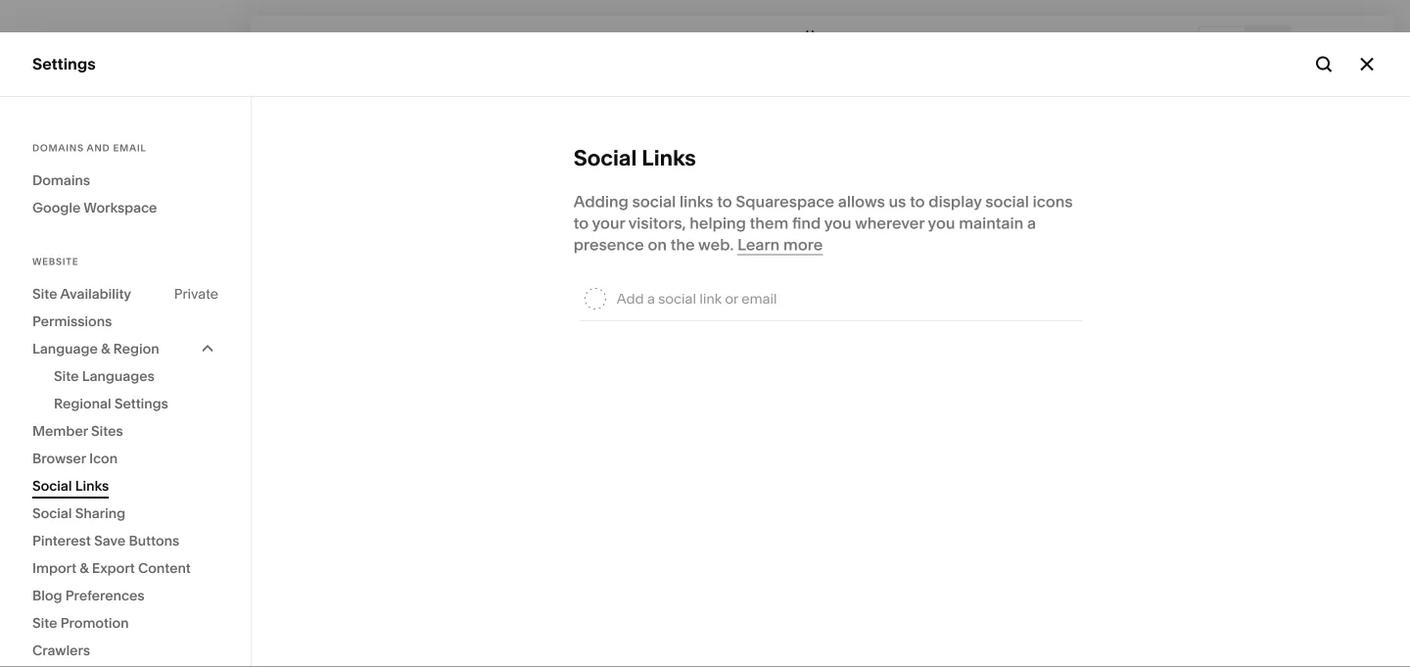 Task type: locate. For each thing, give the bounding box(es) containing it.
a
[[1028, 214, 1037, 233]]

to up helping
[[717, 192, 733, 211]]

asset
[[32, 413, 75, 433]]

1 horizontal spatial social links
[[574, 145, 697, 171]]

domains up the marketing
[[32, 172, 90, 189]]

1 vertical spatial &
[[80, 560, 89, 577]]

to left "your"
[[574, 214, 589, 233]]

site promotion link
[[32, 609, 218, 637]]

selling link
[[32, 155, 218, 178]]

presence
[[574, 235, 644, 254]]

social down "browser"
[[32, 478, 72, 494]]

0 vertical spatial domains
[[32, 142, 84, 154]]

2 domains from the top
[[32, 172, 90, 189]]

site availability
[[32, 286, 131, 302]]

links up links
[[642, 145, 697, 171]]

learn more
[[738, 235, 823, 254]]

acuity
[[32, 295, 80, 315]]

social up the adding
[[574, 145, 637, 171]]

social links
[[574, 145, 697, 171], [32, 478, 109, 494]]

0 vertical spatial site
[[32, 286, 57, 302]]

domains inside "link"
[[32, 172, 90, 189]]

you
[[825, 214, 852, 233], [928, 214, 956, 233]]

more
[[784, 235, 823, 254]]

& inside 'link'
[[80, 560, 89, 577]]

1 vertical spatial domains
[[32, 172, 90, 189]]

marketing link
[[32, 190, 218, 213]]

0 horizontal spatial you
[[825, 214, 852, 233]]

them
[[750, 214, 789, 233]]

anderson
[[109, 547, 164, 561]]

settings
[[32, 54, 96, 73], [114, 395, 168, 412], [32, 448, 94, 467]]

links inside "link"
[[75, 478, 109, 494]]

&
[[101, 340, 110, 357], [80, 560, 89, 577]]

domains
[[32, 142, 84, 154], [32, 172, 90, 189]]

1 horizontal spatial links
[[642, 145, 697, 171]]

learn
[[738, 235, 780, 254]]

to right us
[[910, 192, 925, 211]]

1 vertical spatial social links
[[32, 478, 109, 494]]

marketing
[[32, 191, 108, 210]]

permissions
[[32, 313, 112, 330]]

icon
[[89, 450, 118, 467]]

0 vertical spatial social links
[[574, 145, 697, 171]]

acuity scheduling link
[[32, 294, 218, 317]]

site down analytics
[[32, 286, 57, 302]]

1 horizontal spatial you
[[928, 214, 956, 233]]

site down the language
[[54, 368, 79, 385]]

help link
[[32, 482, 67, 504]]

domains for domains and email
[[32, 142, 84, 154]]

google workspace
[[32, 199, 157, 216]]

social
[[633, 192, 676, 211], [986, 192, 1030, 211]]

site inside 'link'
[[32, 615, 57, 631]]

ra
[[40, 555, 57, 569]]

acuity scheduling
[[32, 295, 168, 315]]

asset library link
[[32, 413, 218, 436]]

& inside 'dropdown button'
[[101, 340, 110, 357]]

settings up 'asset library' link
[[114, 395, 168, 412]]

domains and email
[[32, 142, 147, 154]]

1 horizontal spatial &
[[101, 340, 110, 357]]

1 vertical spatial site
[[54, 368, 79, 385]]

site
[[32, 286, 57, 302], [54, 368, 79, 385], [32, 615, 57, 631]]

1 you from the left
[[825, 214, 852, 233]]

0 horizontal spatial links
[[75, 478, 109, 494]]

social
[[574, 145, 637, 171], [32, 478, 72, 494], [32, 505, 72, 522]]

your
[[592, 214, 625, 233]]

1 vertical spatial social
[[32, 478, 72, 494]]

visitors,
[[629, 214, 686, 233]]

0 horizontal spatial to
[[574, 214, 589, 233]]

social links up the adding
[[574, 145, 697, 171]]

0 horizontal spatial social
[[633, 192, 676, 211]]

social links down browser icon
[[32, 478, 109, 494]]

pinterest
[[32, 533, 91, 549]]

pinterest save buttons
[[32, 533, 180, 549]]

browser icon link
[[32, 445, 218, 472]]

2 vertical spatial site
[[32, 615, 57, 631]]

to
[[717, 192, 733, 211], [910, 192, 925, 211], [574, 214, 589, 233]]

social links link
[[32, 472, 218, 500]]

language & region
[[32, 340, 159, 357]]

site promotion
[[32, 615, 129, 631]]

0 horizontal spatial social links
[[32, 478, 109, 494]]

region
[[113, 340, 159, 357]]

on
[[648, 235, 667, 254]]

allows
[[838, 192, 886, 211]]

links up sharing
[[75, 478, 109, 494]]

sharing
[[75, 505, 126, 522]]

settings down member
[[32, 448, 94, 467]]

& up blog preferences
[[80, 560, 89, 577]]

language
[[32, 340, 98, 357]]

member sites link
[[32, 417, 218, 445]]

you down display
[[928, 214, 956, 233]]

& up site languages
[[101, 340, 110, 357]]

tab list
[[1200, 27, 1290, 58]]

0 vertical spatial &
[[101, 340, 110, 357]]

1 domains from the top
[[32, 142, 84, 154]]

google workspace link
[[32, 194, 218, 221]]

site down blog
[[32, 615, 57, 631]]

social inside social links "link"
[[32, 478, 72, 494]]

you right find
[[825, 214, 852, 233]]

1 vertical spatial settings
[[114, 395, 168, 412]]

blog
[[32, 587, 62, 604]]

domains up selling
[[32, 142, 84, 154]]

member sites
[[32, 423, 123, 439]]

social down help link
[[32, 505, 72, 522]]

website
[[32, 256, 79, 267]]

us
[[889, 192, 907, 211]]

site for site availability
[[32, 286, 57, 302]]

icons
[[1033, 192, 1074, 211]]

social up visitors,
[[633, 192, 676, 211]]

1 vertical spatial links
[[75, 478, 109, 494]]

0 horizontal spatial &
[[80, 560, 89, 577]]

Add a social link or email text field
[[617, 277, 1078, 320]]

social up the maintain
[[986, 192, 1030, 211]]

1 horizontal spatial social
[[986, 192, 1030, 211]]

settings up domains and email
[[32, 54, 96, 73]]



Task type: vqa. For each thing, say whether or not it's contained in the screenshot.
the Domain
no



Task type: describe. For each thing, give the bounding box(es) containing it.
home
[[806, 27, 840, 42]]

2 horizontal spatial to
[[910, 192, 925, 211]]

asset library
[[32, 413, 131, 433]]

save
[[94, 533, 126, 549]]

analytics
[[32, 261, 101, 280]]

site languages
[[54, 368, 155, 385]]

2 you from the left
[[928, 214, 956, 233]]

adding social links to squarespace allows us to display social icons to your visitors, helping them find you wherever you maintain a presence on the web.
[[574, 192, 1074, 254]]

import
[[32, 560, 76, 577]]

browser icon
[[32, 450, 118, 467]]

analytics link
[[32, 260, 218, 283]]

site for site promotion
[[32, 615, 57, 631]]

crawlers
[[32, 642, 90, 659]]

1 social from the left
[[633, 192, 676, 211]]

0 vertical spatial settings
[[32, 54, 96, 73]]

display
[[929, 192, 982, 211]]

0 vertical spatial links
[[642, 145, 697, 171]]

buttons
[[129, 533, 180, 549]]

0 vertical spatial social
[[574, 145, 637, 171]]

links
[[680, 192, 714, 211]]

domains for domains
[[32, 172, 90, 189]]

regional settings
[[54, 395, 168, 412]]

& for language
[[101, 340, 110, 357]]

selling
[[32, 156, 83, 175]]

find
[[793, 214, 821, 233]]

squarespace
[[736, 192, 835, 211]]

languages
[[82, 368, 155, 385]]

and
[[87, 142, 110, 154]]

the
[[671, 235, 695, 254]]

permissions link
[[32, 308, 218, 335]]

blog preferences
[[32, 587, 145, 604]]

member
[[32, 423, 88, 439]]

& for import
[[80, 560, 89, 577]]

crawlers link
[[32, 637, 218, 664]]

adding
[[574, 192, 629, 211]]

rubyanndersson@gmail.com
[[78, 563, 237, 577]]

language & region link
[[32, 335, 218, 363]]

learn more link
[[738, 235, 823, 255]]

help
[[32, 483, 67, 502]]

workspace
[[84, 199, 157, 216]]

private
[[174, 286, 218, 302]]

1 horizontal spatial to
[[717, 192, 733, 211]]

domains link
[[32, 167, 218, 194]]

web.
[[699, 235, 734, 254]]

wherever
[[855, 214, 925, 233]]

availability
[[60, 286, 131, 302]]

2 vertical spatial social
[[32, 505, 72, 522]]

browser
[[32, 450, 86, 467]]

settings link
[[32, 447, 218, 470]]

ruby anderson rubyanndersson@gmail.com
[[78, 547, 237, 577]]

content
[[138, 560, 191, 577]]

helping
[[690, 214, 747, 233]]

preferences
[[65, 587, 145, 604]]

google
[[32, 199, 81, 216]]

promotion
[[60, 615, 129, 631]]

import & export content
[[32, 560, 191, 577]]

regional settings link
[[54, 390, 218, 417]]

social sharing
[[32, 505, 126, 522]]

email
[[113, 142, 147, 154]]

site for site languages
[[54, 368, 79, 385]]

icon image
[[585, 288, 606, 310]]

library
[[78, 413, 131, 433]]

2 social from the left
[[986, 192, 1030, 211]]

scheduling
[[83, 295, 168, 315]]

language & region button
[[32, 335, 218, 363]]

ruby
[[78, 547, 106, 561]]

maintain
[[959, 214, 1024, 233]]

2 vertical spatial settings
[[32, 448, 94, 467]]

site languages link
[[54, 363, 218, 390]]

social sharing link
[[32, 500, 218, 527]]

sites
[[91, 423, 123, 439]]

import & export content link
[[32, 555, 218, 582]]

export
[[92, 560, 135, 577]]

pinterest save buttons link
[[32, 527, 218, 555]]

regional
[[54, 395, 111, 412]]

blog preferences link
[[32, 582, 218, 609]]

social links inside social links "link"
[[32, 478, 109, 494]]



